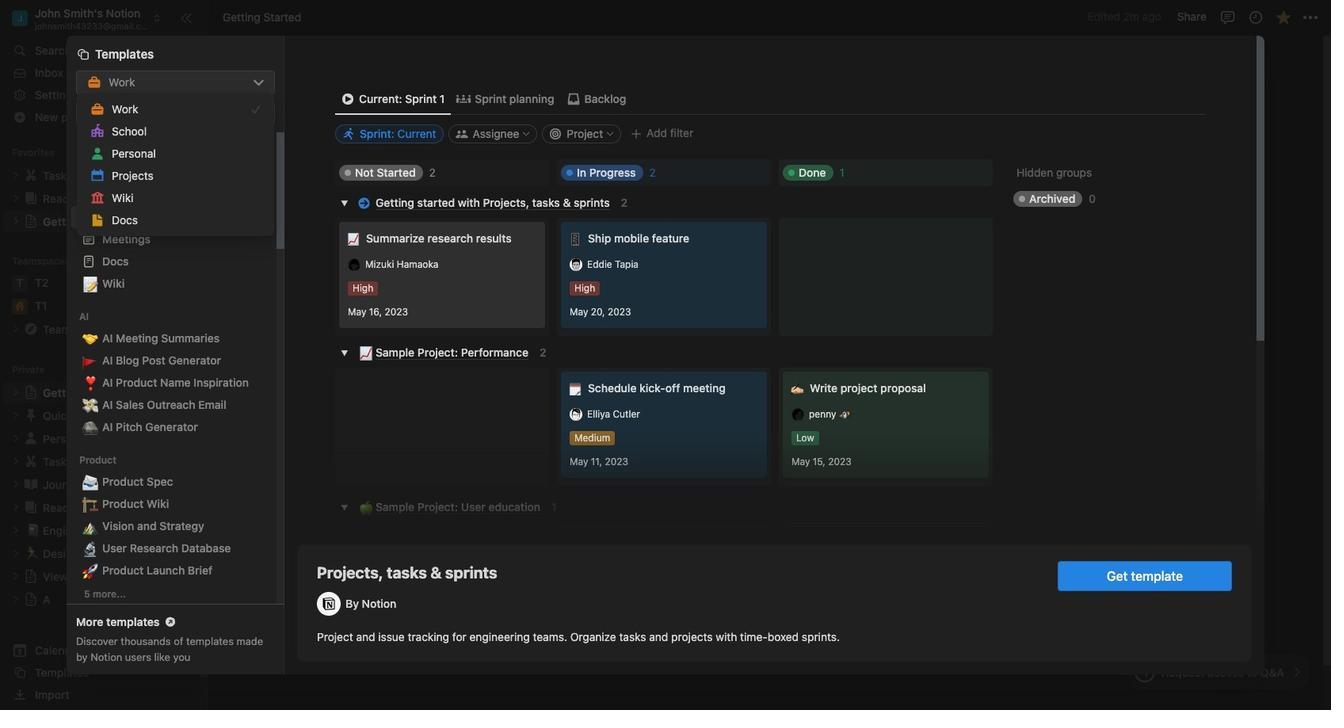 Task type: describe. For each thing, give the bounding box(es) containing it.
favorited image
[[1276, 9, 1292, 25]]

add a page image
[[176, 365, 187, 376]]

comments image
[[1220, 9, 1236, 25]]

🚀 image
[[82, 561, 98, 581]]

🔬 image
[[82, 538, 98, 559]]

⛰️ image
[[82, 516, 98, 537]]

📨 image
[[82, 472, 98, 492]]

👋 image
[[487, 172, 503, 193]]

👉 image
[[487, 495, 503, 516]]

🚩 image
[[82, 351, 98, 371]]

❣️ image
[[82, 373, 98, 393]]

updates image
[[1248, 9, 1264, 25]]

📝 image
[[82, 274, 98, 294]]



Task type: locate. For each thing, give the bounding box(es) containing it.
🪨 image
[[82, 417, 98, 438]]

💸 image
[[82, 395, 98, 416]]

Search templates text field
[[105, 107, 267, 120]]

🏗 image
[[82, 494, 98, 515]]

new teamspace image
[[176, 256, 187, 267]]

close sidebar image
[[180, 11, 193, 24]]



Task type: vqa. For each thing, say whether or not it's contained in the screenshot.
T icon
no



